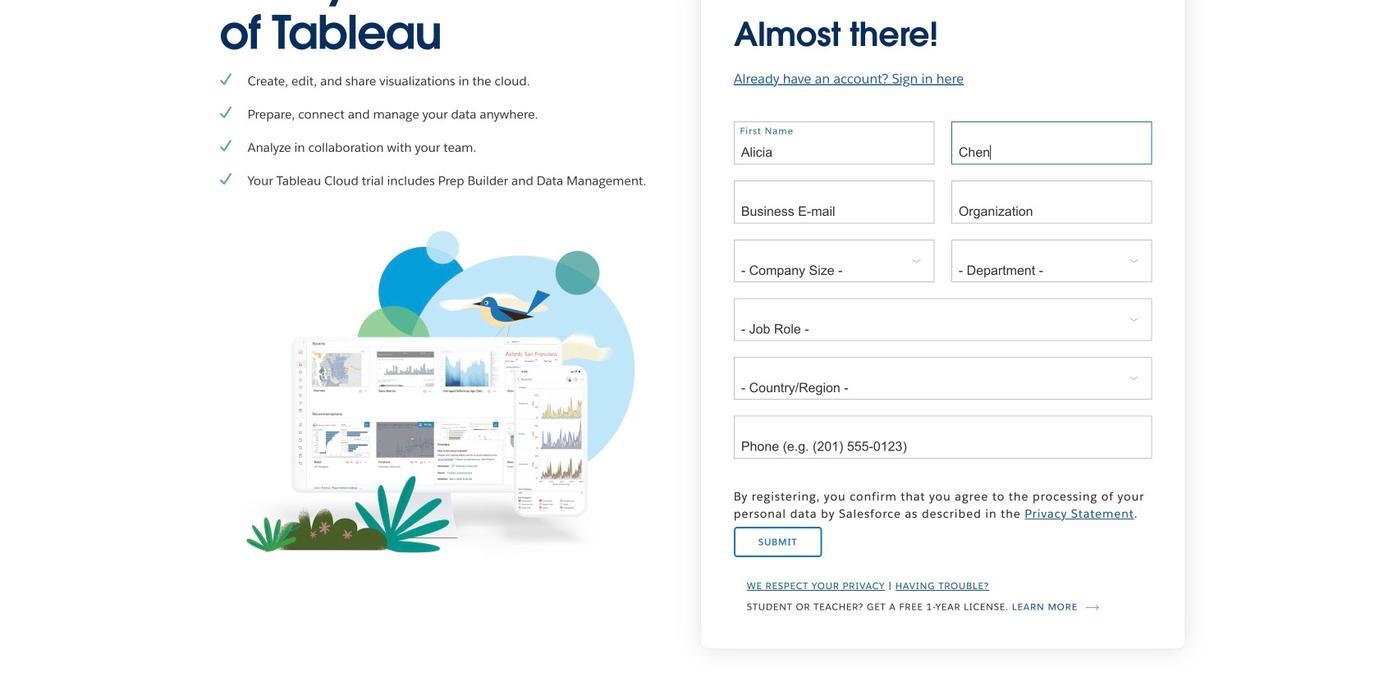Task type: vqa. For each thing, say whether or not it's contained in the screenshot.
boost
no



Task type: locate. For each thing, give the bounding box(es) containing it.
Business E-mail email field
[[734, 181, 935, 224]]

First Name text field
[[734, 122, 935, 165]]

Last Name text field
[[952, 122, 1152, 165]]

None submit
[[734, 527, 822, 558]]



Task type: describe. For each thing, give the bounding box(es) containing it.
Phone (e.g. (201) 555-0123) telephone field
[[734, 416, 1152, 459]]

Organization text field
[[952, 181, 1152, 224]]



